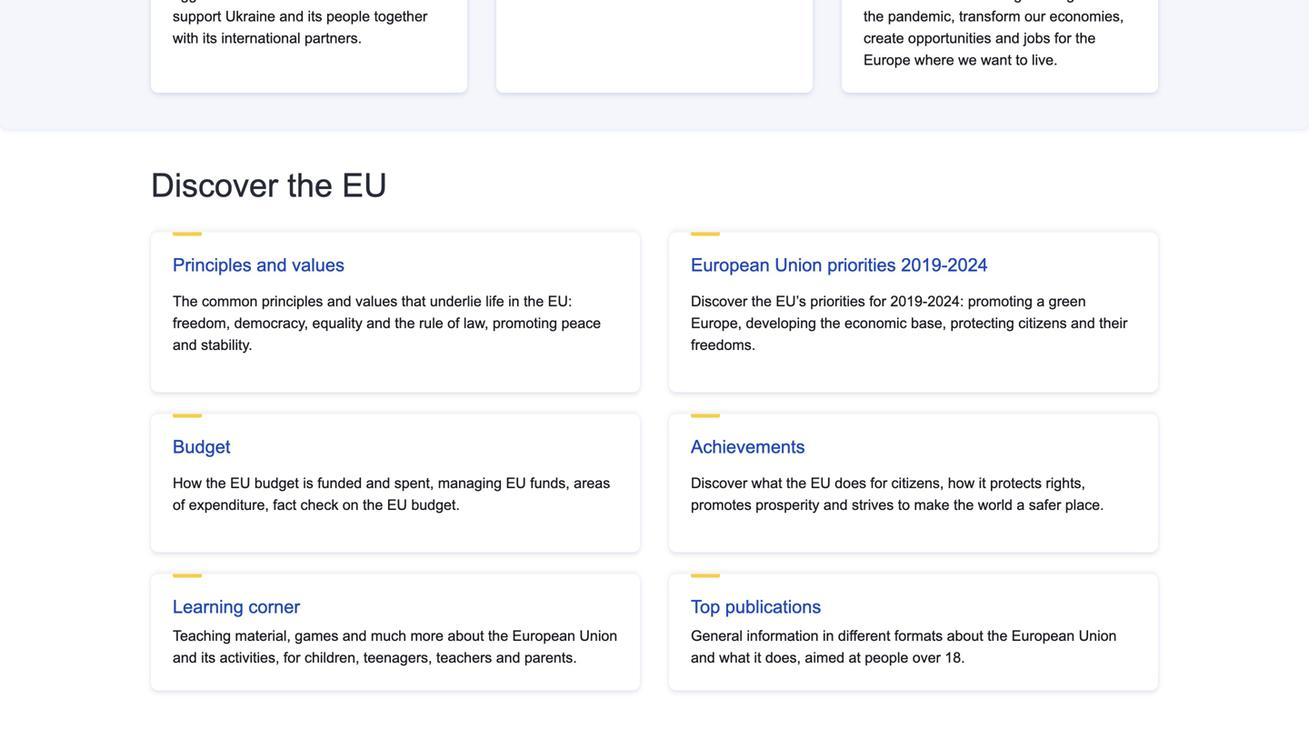 Task type: describe. For each thing, give the bounding box(es) containing it.
stability.
[[201, 337, 253, 353]]

the common principles and values that underlie life in the eu: freedom, democracy, equality and the rule of law, promoting peace and stability.
[[173, 293, 601, 353]]

achievements
[[691, 437, 805, 457]]

promoting inside discover the eu's priorities for 2019-2024: promoting a green europe, developing the economic base, protecting citizens and their freedoms.
[[968, 293, 1033, 310]]

principles and values link
[[173, 255, 345, 275]]

18.
[[945, 650, 965, 666]]

and inside general information in different formats about the european union and what it does, aimed at people over 18.
[[691, 650, 715, 666]]

general
[[691, 628, 743, 644]]

teaching
[[173, 628, 231, 644]]

peace
[[561, 315, 601, 332]]

does,
[[765, 650, 801, 666]]

funded
[[318, 475, 362, 492]]

developing
[[746, 315, 816, 332]]

different
[[838, 628, 891, 644]]

european union priorities 2019-2024 link
[[691, 255, 988, 275]]

prosperity
[[756, 497, 820, 513]]

eu:
[[548, 293, 572, 310]]

and down freedom,
[[173, 337, 197, 353]]

life
[[486, 293, 504, 310]]

budget.
[[411, 497, 460, 513]]

underlie
[[430, 293, 482, 310]]

what inside discover what the eu does for citizens, how it protects rights, promotes prosperity and strives to make the world a safer place.
[[752, 475, 782, 492]]

eu inside discover what the eu does for citizens, how it protects rights, promotes prosperity and strives to make the world a safer place.
[[811, 475, 831, 492]]

union inside general information in different formats about the european union and what it does, aimed at people over 18.
[[1079, 628, 1117, 644]]

0 vertical spatial priorities
[[828, 255, 896, 275]]

and left "parents."
[[496, 650, 520, 666]]

formats
[[895, 628, 943, 644]]

at
[[849, 650, 861, 666]]

learning
[[173, 597, 244, 617]]

values inside the common principles and values that underlie life in the eu: freedom, democracy, equality and the rule of law, promoting peace and stability.
[[356, 293, 398, 310]]

and inside "how the eu budget is funded and spent, managing eu funds, areas of expenditure, fact check on the eu budget."
[[366, 475, 390, 492]]

promotes
[[691, 497, 752, 513]]

budget link
[[173, 437, 230, 457]]

and left its on the bottom of the page
[[173, 650, 197, 666]]

0 vertical spatial 2019-
[[901, 255, 948, 275]]

spent,
[[394, 475, 434, 492]]

information
[[747, 628, 819, 644]]

it inside discover what the eu does for citizens, how it protects rights, promotes prosperity and strives to make the world a safer place.
[[979, 475, 986, 492]]

discover the eu
[[151, 167, 387, 203]]

learning corner
[[173, 597, 300, 617]]

and up the equality
[[327, 293, 351, 310]]

principles
[[173, 255, 252, 275]]

teenagers,
[[364, 650, 432, 666]]

top publications link
[[691, 597, 821, 617]]

discover the eu's priorities for 2019-2024: promoting a green europe, developing the economic base, protecting citizens and their freedoms.
[[691, 293, 1128, 353]]

budget
[[254, 475, 299, 492]]

discover for discover the eu
[[151, 167, 278, 203]]

top
[[691, 597, 720, 617]]

aimed
[[805, 650, 845, 666]]

people
[[865, 650, 909, 666]]

publications
[[725, 597, 821, 617]]

that
[[402, 293, 426, 310]]

european inside the teaching material, games and much more about the european union and its activities, for children, teenagers, teachers and parents.
[[512, 628, 575, 644]]

discover what the eu does for citizens, how it protects rights, promotes prosperity and strives to make the world a safer place.
[[691, 475, 1104, 513]]

on
[[343, 497, 359, 513]]

promoting inside the common principles and values that underlie life in the eu: freedom, democracy, equality and the rule of law, promoting peace and stability.
[[493, 315, 557, 332]]

top publications
[[691, 597, 821, 617]]

more
[[410, 628, 444, 644]]

law,
[[464, 315, 489, 332]]

of inside "how the eu budget is funded and spent, managing eu funds, areas of expenditure, fact check on the eu budget."
[[173, 497, 185, 513]]

2019- inside discover the eu's priorities for 2019-2024: promoting a green europe, developing the economic base, protecting citizens and their freedoms.
[[890, 293, 928, 310]]

eu's
[[776, 293, 806, 310]]

learning corner link
[[173, 597, 300, 617]]

fact
[[273, 497, 296, 513]]

green
[[1049, 293, 1086, 310]]

place.
[[1065, 497, 1104, 513]]

of inside the common principles and values that underlie life in the eu: freedom, democracy, equality and the rule of law, promoting peace and stability.
[[447, 315, 460, 332]]

funds,
[[530, 475, 570, 492]]

check
[[301, 497, 339, 513]]

and right the equality
[[367, 315, 391, 332]]

the inside general information in different formats about the european union and what it does, aimed at people over 18.
[[988, 628, 1008, 644]]

make
[[914, 497, 950, 513]]

managing
[[438, 475, 502, 492]]

and up principles
[[257, 255, 287, 275]]



Task type: locate. For each thing, give the bounding box(es) containing it.
european
[[691, 255, 770, 275], [512, 628, 575, 644], [1012, 628, 1075, 644]]

0 horizontal spatial promoting
[[493, 315, 557, 332]]

0 vertical spatial a
[[1037, 293, 1045, 310]]

eu
[[342, 167, 387, 203], [230, 475, 250, 492], [506, 475, 526, 492], [811, 475, 831, 492], [387, 497, 407, 513]]

1 vertical spatial discover
[[691, 293, 748, 310]]

world
[[978, 497, 1013, 513]]

it left "does,"
[[754, 650, 761, 666]]

discover inside discover the eu's priorities for 2019-2024: promoting a green europe, developing the economic base, protecting citizens and their freedoms.
[[691, 293, 748, 310]]

the inside the teaching material, games and much more about the european union and its activities, for children, teenagers, teachers and parents.
[[488, 628, 508, 644]]

principles and values
[[173, 255, 345, 275]]

1 vertical spatial values
[[356, 293, 398, 310]]

base,
[[911, 315, 947, 332]]

1 vertical spatial 2019-
[[890, 293, 928, 310]]

2024
[[948, 255, 988, 275]]

a
[[1037, 293, 1045, 310], [1017, 497, 1025, 513]]

0 vertical spatial it
[[979, 475, 986, 492]]

corner
[[249, 597, 300, 617]]

about up 'teachers'
[[448, 628, 484, 644]]

about inside the teaching material, games and much more about the european union and its activities, for children, teenagers, teachers and parents.
[[448, 628, 484, 644]]

protects
[[990, 475, 1042, 492]]

in
[[508, 293, 520, 310], [823, 628, 834, 644]]

and left spent,
[[366, 475, 390, 492]]

1 horizontal spatial about
[[947, 628, 983, 644]]

expenditure,
[[189, 497, 269, 513]]

europe,
[[691, 315, 742, 332]]

protecting
[[951, 315, 1015, 332]]

2024:
[[928, 293, 964, 310]]

0 vertical spatial values
[[292, 255, 345, 275]]

freedoms.
[[691, 337, 756, 353]]

how
[[173, 475, 202, 492]]

children,
[[305, 650, 360, 666]]

economic
[[845, 315, 907, 332]]

their
[[1099, 315, 1128, 332]]

and inside discover what the eu does for citizens, how it protects rights, promotes prosperity and strives to make the world a safer place.
[[824, 497, 848, 513]]

0 vertical spatial in
[[508, 293, 520, 310]]

1 horizontal spatial what
[[752, 475, 782, 492]]

1 horizontal spatial values
[[356, 293, 398, 310]]

of down how
[[173, 497, 185, 513]]

0 horizontal spatial european
[[512, 628, 575, 644]]

and down green
[[1071, 315, 1095, 332]]

in right life
[[508, 293, 520, 310]]

teachers
[[436, 650, 492, 666]]

safer
[[1029, 497, 1061, 513]]

for inside discover the eu's priorities for 2019-2024: promoting a green europe, developing the economic base, protecting citizens and their freedoms.
[[869, 293, 886, 310]]

general information in different formats about the european union and what it does, aimed at people over 18.
[[691, 628, 1117, 666]]

about
[[448, 628, 484, 644], [947, 628, 983, 644]]

what
[[752, 475, 782, 492], [719, 650, 750, 666]]

values up principles
[[292, 255, 345, 275]]

rule
[[419, 315, 443, 332]]

values
[[292, 255, 345, 275], [356, 293, 398, 310]]

areas
[[574, 475, 610, 492]]

principles
[[262, 293, 323, 310]]

0 horizontal spatial what
[[719, 650, 750, 666]]

discover up the principles
[[151, 167, 278, 203]]

1 vertical spatial of
[[173, 497, 185, 513]]

1 vertical spatial in
[[823, 628, 834, 644]]

in inside general information in different formats about the european union and what it does, aimed at people over 18.
[[823, 628, 834, 644]]

teaching material, games and much more about the european union and its activities, for children, teenagers, teachers and parents.
[[173, 628, 618, 666]]

how
[[948, 475, 975, 492]]

2019-
[[901, 255, 948, 275], [890, 293, 928, 310]]

2 horizontal spatial union
[[1079, 628, 1117, 644]]

a inside discover the eu's priorities for 2019-2024: promoting a green europe, developing the economic base, protecting citizens and their freedoms.
[[1037, 293, 1045, 310]]

1 vertical spatial what
[[719, 650, 750, 666]]

1 about from the left
[[448, 628, 484, 644]]

and
[[257, 255, 287, 275], [327, 293, 351, 310], [367, 315, 391, 332], [1071, 315, 1095, 332], [173, 337, 197, 353], [366, 475, 390, 492], [824, 497, 848, 513], [343, 628, 367, 644], [173, 650, 197, 666], [496, 650, 520, 666], [691, 650, 715, 666]]

priorities inside discover the eu's priorities for 2019-2024: promoting a green europe, developing the economic base, protecting citizens and their freedoms.
[[810, 293, 865, 310]]

what down general
[[719, 650, 750, 666]]

does
[[835, 475, 866, 492]]

activities,
[[220, 650, 279, 666]]

1 horizontal spatial in
[[823, 628, 834, 644]]

0 vertical spatial of
[[447, 315, 460, 332]]

citizens,
[[892, 475, 944, 492]]

games
[[295, 628, 339, 644]]

material,
[[235, 628, 291, 644]]

to
[[898, 497, 910, 513]]

union inside the teaching material, games and much more about the european union and its activities, for children, teenagers, teachers and parents.
[[580, 628, 618, 644]]

promoting up "protecting"
[[968, 293, 1033, 310]]

much
[[371, 628, 406, 644]]

the
[[173, 293, 198, 310]]

is
[[303, 475, 313, 492]]

and down the "does" at the right bottom of page
[[824, 497, 848, 513]]

of down the underlie
[[447, 315, 460, 332]]

in inside the common principles and values that underlie life in the eu: freedom, democracy, equality and the rule of law, promoting peace and stability.
[[508, 293, 520, 310]]

0 vertical spatial what
[[752, 475, 782, 492]]

for down games
[[284, 650, 301, 666]]

for up strives
[[871, 475, 888, 492]]

1 horizontal spatial a
[[1037, 293, 1045, 310]]

for up economic
[[869, 293, 886, 310]]

2 horizontal spatial european
[[1012, 628, 1075, 644]]

for
[[869, 293, 886, 310], [871, 475, 888, 492], [284, 650, 301, 666]]

0 vertical spatial discover
[[151, 167, 278, 203]]

of
[[447, 315, 460, 332], [173, 497, 185, 513]]

promoting
[[968, 293, 1033, 310], [493, 315, 557, 332]]

1 vertical spatial it
[[754, 650, 761, 666]]

rights,
[[1046, 475, 1086, 492]]

european union priorities 2019-2024
[[691, 255, 988, 275]]

2 about from the left
[[947, 628, 983, 644]]

citizens
[[1019, 315, 1067, 332]]

for inside the teaching material, games and much more about the european union and its activities, for children, teenagers, teachers and parents.
[[284, 650, 301, 666]]

1 horizontal spatial promoting
[[968, 293, 1033, 310]]

1 vertical spatial a
[[1017, 497, 1025, 513]]

a inside discover what the eu does for citizens, how it protects rights, promotes prosperity and strives to make the world a safer place.
[[1017, 497, 1025, 513]]

it inside general information in different formats about the european union and what it does, aimed at people over 18.
[[754, 650, 761, 666]]

what up prosperity
[[752, 475, 782, 492]]

equality
[[312, 315, 363, 332]]

2 vertical spatial discover
[[691, 475, 748, 492]]

0 horizontal spatial values
[[292, 255, 345, 275]]

0 horizontal spatial it
[[754, 650, 761, 666]]

freedom,
[[173, 315, 230, 332]]

0 vertical spatial promoting
[[968, 293, 1033, 310]]

the
[[287, 167, 333, 203], [524, 293, 544, 310], [752, 293, 772, 310], [395, 315, 415, 332], [820, 315, 841, 332], [206, 475, 226, 492], [786, 475, 807, 492], [363, 497, 383, 513], [954, 497, 974, 513], [488, 628, 508, 644], [988, 628, 1008, 644]]

parents.
[[525, 650, 577, 666]]

discover up europe,
[[691, 293, 748, 310]]

1 horizontal spatial of
[[447, 315, 460, 332]]

european inside general information in different formats about the european union and what it does, aimed at people over 18.
[[1012, 628, 1075, 644]]

2019- up 2024:
[[901, 255, 948, 275]]

about inside general information in different formats about the european union and what it does, aimed at people over 18.
[[947, 628, 983, 644]]

and inside discover the eu's priorities for 2019-2024: promoting a green europe, developing the economic base, protecting citizens and their freedoms.
[[1071, 315, 1095, 332]]

priorities down european union priorities 2019-2024
[[810, 293, 865, 310]]

0 horizontal spatial of
[[173, 497, 185, 513]]

discover for discover the eu's priorities for 2019-2024: promoting a green europe, developing the economic base, protecting citizens and their freedoms.
[[691, 293, 748, 310]]

0 vertical spatial for
[[869, 293, 886, 310]]

0 horizontal spatial union
[[580, 628, 618, 644]]

common
[[202, 293, 258, 310]]

about up 18.
[[947, 628, 983, 644]]

its
[[201, 650, 216, 666]]

it right how
[[979, 475, 986, 492]]

discover
[[151, 167, 278, 203], [691, 293, 748, 310], [691, 475, 748, 492]]

discover up promotes
[[691, 475, 748, 492]]

over
[[913, 650, 941, 666]]

a down protects
[[1017, 497, 1025, 513]]

discover inside discover what the eu does for citizens, how it protects rights, promotes prosperity and strives to make the world a safer place.
[[691, 475, 748, 492]]

what inside general information in different formats about the european union and what it does, aimed at people over 18.
[[719, 650, 750, 666]]

0 horizontal spatial about
[[448, 628, 484, 644]]

and down general
[[691, 650, 715, 666]]

a up citizens
[[1037, 293, 1045, 310]]

priorities up economic
[[828, 255, 896, 275]]

democracy,
[[234, 315, 308, 332]]

0 horizontal spatial in
[[508, 293, 520, 310]]

1 vertical spatial promoting
[[493, 315, 557, 332]]

2019- up base,
[[890, 293, 928, 310]]

1 vertical spatial priorities
[[810, 293, 865, 310]]

1 horizontal spatial union
[[775, 255, 822, 275]]

strives
[[852, 497, 894, 513]]

for inside discover what the eu does for citizens, how it protects rights, promotes prosperity and strives to make the world a safer place.
[[871, 475, 888, 492]]

1 horizontal spatial european
[[691, 255, 770, 275]]

in up aimed
[[823, 628, 834, 644]]

and up children,
[[343, 628, 367, 644]]

budget
[[173, 437, 230, 457]]

0 horizontal spatial a
[[1017, 497, 1025, 513]]

achievements link
[[691, 437, 805, 457]]

1 vertical spatial for
[[871, 475, 888, 492]]

1 horizontal spatial it
[[979, 475, 986, 492]]

discover for discover what the eu does for citizens, how it protects rights, promotes prosperity and strives to make the world a safer place.
[[691, 475, 748, 492]]

values left that on the top
[[356, 293, 398, 310]]

how the eu budget is funded and spent, managing eu funds, areas of expenditure, fact check on the eu budget.
[[173, 475, 610, 513]]

2 vertical spatial for
[[284, 650, 301, 666]]

promoting down life
[[493, 315, 557, 332]]



Task type: vqa. For each thing, say whether or not it's contained in the screenshot.
xs icon corresponding to and
no



